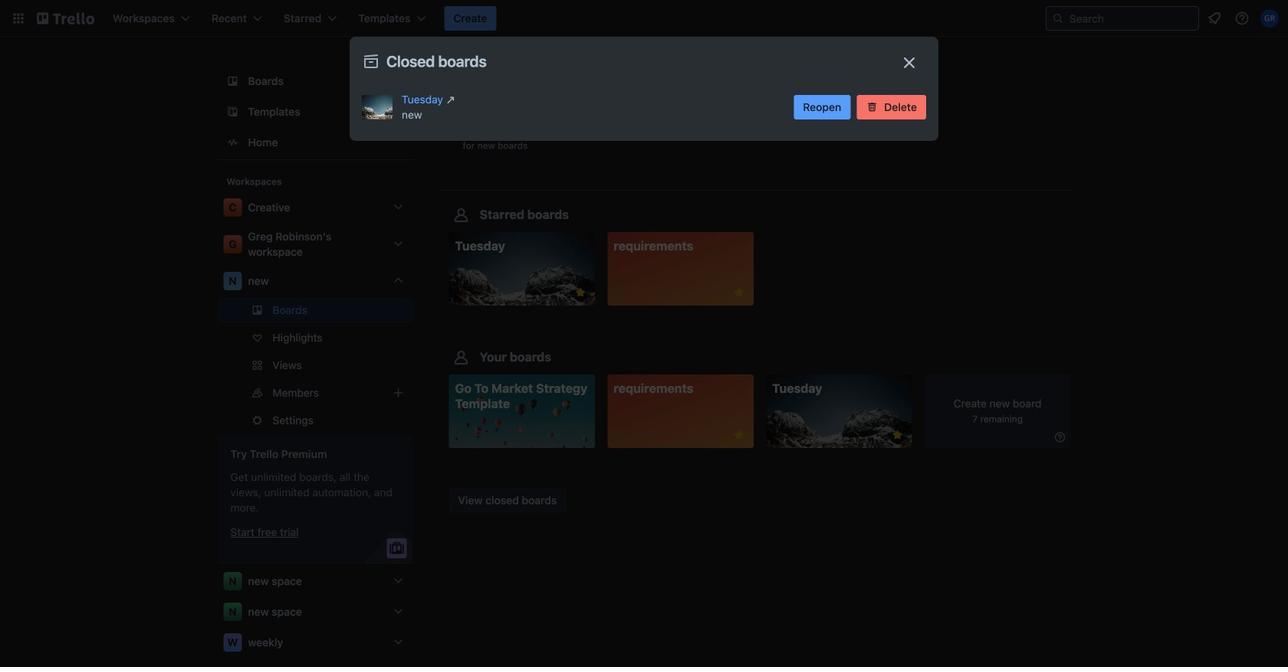 Task type: vqa. For each thing, say whether or not it's contained in the screenshot.
home ICON
yes



Task type: describe. For each thing, give the bounding box(es) containing it.
search image
[[1052, 12, 1064, 25]]

greg robinson (gregrobinson96) image
[[1261, 9, 1279, 28]]

Search field
[[1064, 8, 1198, 29]]

home image
[[224, 133, 242, 152]]

template board image
[[224, 103, 242, 121]]

board image
[[224, 72, 242, 90]]

add image
[[389, 384, 408, 403]]



Task type: locate. For each thing, give the bounding box(es) containing it.
sm image
[[1052, 430, 1068, 446]]

0 notifications image
[[1205, 9, 1224, 28]]

primary element
[[0, 0, 1288, 37]]

open information menu image
[[1234, 11, 1250, 26]]



